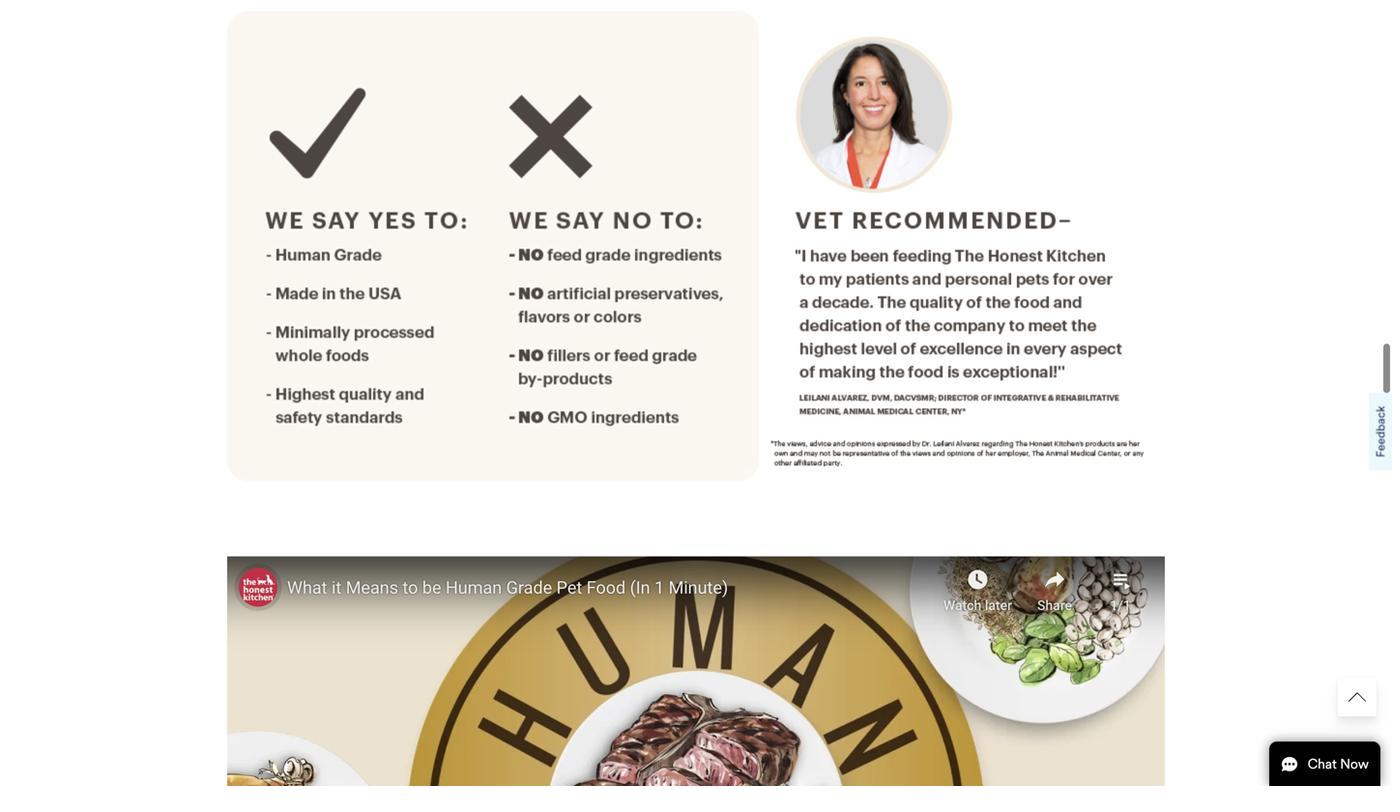 Task type: locate. For each thing, give the bounding box(es) containing it.
scroll to top image
[[1349, 689, 1367, 706]]



Task type: vqa. For each thing, say whether or not it's contained in the screenshot.
Overall
no



Task type: describe. For each thing, give the bounding box(es) containing it.
styled arrow button link
[[1339, 678, 1377, 717]]



